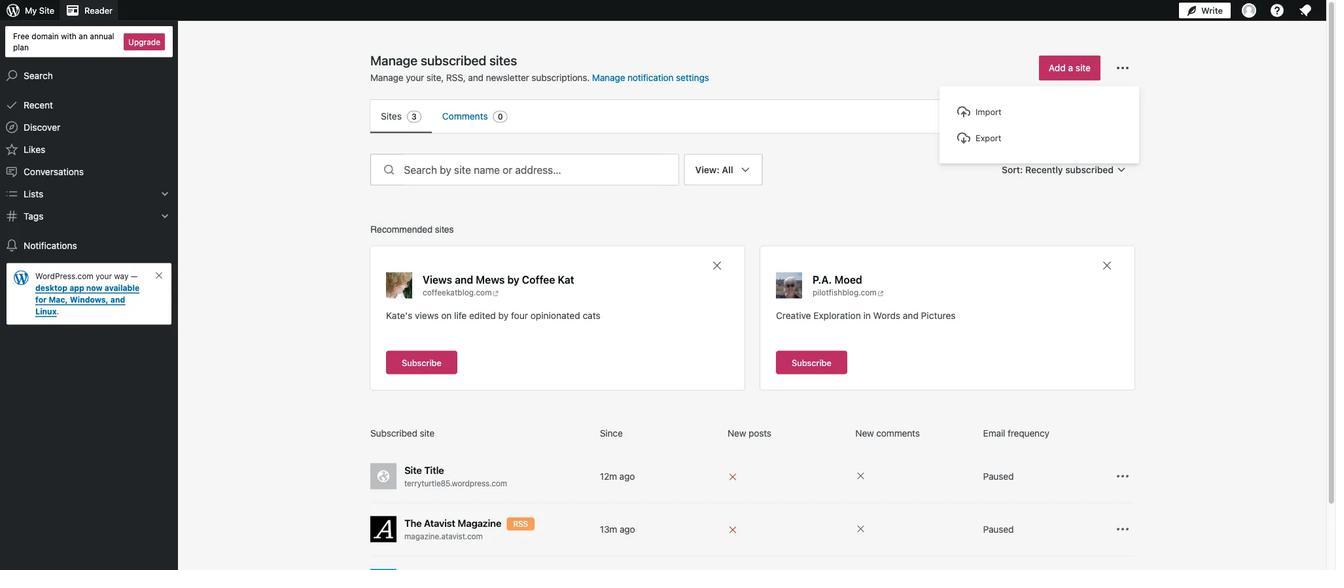 Task type: vqa. For each thing, say whether or not it's contained in the screenshot.
second row from the bottom
yes



Task type: describe. For each thing, give the bounding box(es) containing it.
cell for site title
[[728, 470, 851, 484]]

paused for site title
[[984, 471, 1014, 482]]

recommended sites
[[371, 224, 454, 235]]

add
[[1049, 63, 1066, 73]]

p.a.
[[813, 274, 832, 286]]

import button
[[954, 100, 1126, 124]]

plan
[[13, 42, 29, 52]]

subscribed site column header
[[371, 427, 595, 440]]

new for new comments
[[856, 428, 874, 439]]

notification settings
[[628, 72, 709, 83]]

kate's views on life edited by four opinionated cats
[[386, 310, 601, 321]]

site,
[[427, 72, 444, 83]]

add a site button
[[1040, 56, 1101, 81]]

recommended
[[371, 224, 433, 235]]

magazine.atavist.com link
[[405, 531, 595, 543]]

your inside manage subscribed sites manage your site, rss, and newsletter subscriptions. manage notification settings
[[406, 72, 424, 83]]

pilotfishblog.com
[[813, 288, 877, 298]]

new for new posts
[[728, 428, 747, 439]]

view: all
[[696, 164, 734, 175]]

app
[[69, 284, 84, 293]]

since column header
[[600, 427, 723, 440]]

12m
[[600, 471, 617, 482]]

recent
[[24, 100, 53, 110]]

export
[[976, 133, 1002, 143]]

all
[[722, 164, 734, 175]]

site title link
[[405, 464, 595, 478]]

the atavist magazine cell
[[371, 517, 595, 543]]

keyboard_arrow_down image
[[158, 188, 172, 201]]

site title cell
[[371, 464, 595, 490]]

manage your notifications image
[[1298, 3, 1314, 18]]

13m
[[600, 524, 618, 535]]

pilotfishblog.com link
[[813, 287, 886, 299]]

posts
[[749, 428, 772, 439]]

tags link
[[0, 205, 178, 228]]

—
[[131, 272, 138, 281]]

a
[[1069, 63, 1074, 73]]

free domain with an annual plan
[[13, 31, 114, 52]]

with
[[61, 31, 77, 41]]

coffeekatblog.com
[[423, 288, 492, 298]]

for
[[35, 296, 47, 305]]

mews
[[476, 274, 505, 286]]

in
[[864, 310, 871, 321]]

more actions image
[[1116, 522, 1131, 538]]

reader
[[85, 6, 113, 15]]

domain
[[32, 31, 59, 41]]

lists
[[24, 189, 43, 199]]

1 vertical spatial by
[[499, 310, 509, 321]]

newsletter
[[486, 72, 529, 83]]

subscribe for views and mews by coffee  kat
[[402, 358, 442, 368]]

write
[[1202, 6, 1224, 15]]

coffeekatblog.com link
[[423, 287, 598, 299]]

new posts
[[728, 428, 772, 439]]

moed
[[835, 274, 863, 286]]

subscribed
[[371, 428, 418, 439]]

row containing subscribed site
[[371, 427, 1135, 451]]

dismiss image
[[154, 271, 164, 281]]

manage notification settings link
[[592, 72, 709, 83]]

tags
[[24, 211, 43, 222]]

the atavist magazine image
[[371, 517, 397, 543]]

creative
[[776, 310, 811, 321]]

my site link
[[0, 0, 60, 21]]

opinionated
[[531, 310, 581, 321]]

kat
[[558, 274, 575, 286]]

more image
[[1116, 60, 1131, 76]]

views and mews by coffee  kat link
[[423, 273, 575, 287]]

terryturtle85.wordpress.com
[[405, 480, 507, 489]]

and up coffeekatblog.com on the bottom of the page
[[455, 274, 474, 286]]

and right words
[[903, 310, 919, 321]]

recently
[[1026, 164, 1064, 175]]

more information image
[[856, 524, 866, 535]]

subscribed sites
[[421, 52, 517, 68]]

ago for the atavist magazine
[[620, 524, 635, 535]]

your inside wordpress.com your way — desktop app now available for mac, windows, and linux
[[96, 272, 112, 281]]

manage subscribed sites manage your site, rss, and newsletter subscriptions. manage notification settings
[[371, 52, 709, 83]]

conversations link
[[0, 161, 178, 183]]

windows,
[[70, 296, 109, 305]]

sort: recently subscribed button
[[997, 158, 1135, 182]]

0 vertical spatial by
[[508, 274, 520, 286]]

new posts column header
[[728, 427, 851, 440]]

subscriptions.
[[532, 72, 590, 83]]

creative exploration in words and pictures
[[776, 310, 956, 321]]

magazine
[[458, 518, 502, 530]]

manage subscribed sites main content
[[350, 52, 1156, 571]]

site inside my site link
[[39, 6, 54, 15]]

write link
[[1180, 0, 1231, 21]]

paused cell for site title
[[984, 470, 1106, 483]]

wordpress.com your way — desktop app now available for mac, windows, and linux
[[35, 272, 140, 317]]

views
[[423, 274, 452, 286]]

subscribed site
[[371, 428, 435, 439]]

cell for the atavist magazine
[[728, 523, 851, 537]]

atavist
[[424, 518, 456, 530]]

view: all button
[[684, 154, 763, 290]]

views
[[415, 310, 439, 321]]



Task type: locate. For each thing, give the bounding box(es) containing it.
1 horizontal spatial subscribe
[[792, 358, 832, 368]]

site right subscribed
[[420, 428, 435, 439]]

keyboard_arrow_down image
[[158, 210, 172, 223]]

conversations
[[24, 166, 84, 177]]

2 new from the left
[[856, 428, 874, 439]]

comments
[[877, 428, 920, 439]]

available
[[105, 284, 140, 293]]

comments
[[442, 111, 488, 122]]

now
[[86, 284, 103, 293]]

mac,
[[49, 296, 68, 305]]

.
[[57, 307, 59, 317]]

your
[[406, 72, 424, 83], [96, 272, 112, 281]]

more actions image
[[1116, 469, 1131, 485]]

Search search field
[[404, 155, 679, 185]]

1 ago from the top
[[620, 471, 635, 482]]

coffee
[[522, 274, 555, 286]]

views and mews by coffee  kat
[[423, 274, 575, 286]]

subscribe button for p.a.
[[776, 351, 848, 375]]

four
[[511, 310, 528, 321]]

by
[[508, 274, 520, 286], [499, 310, 509, 321]]

desktop
[[35, 284, 67, 293]]

site inside column header
[[420, 428, 435, 439]]

subscribe down views
[[402, 358, 442, 368]]

p.a. moed
[[813, 274, 863, 286]]

1 horizontal spatial site
[[405, 465, 422, 477]]

1 vertical spatial paused cell
[[984, 523, 1106, 536]]

1 horizontal spatial subscribe button
[[776, 351, 848, 375]]

ago right 12m
[[620, 471, 635, 482]]

manage
[[371, 52, 418, 68], [371, 72, 404, 83], [592, 72, 625, 83]]

cell down site title row on the bottom
[[728, 523, 851, 537]]

magazine.atavist.com
[[405, 533, 483, 542]]

0 horizontal spatial your
[[96, 272, 112, 281]]

terryturtle85.wordpress.com link
[[405, 478, 595, 490]]

by left four
[[499, 310, 509, 321]]

0 vertical spatial paused
[[984, 471, 1014, 482]]

0 vertical spatial row
[[371, 427, 1135, 451]]

the atavist magazine
[[405, 518, 502, 530]]

1 vertical spatial paused
[[984, 524, 1014, 535]]

subscribe button
[[386, 351, 457, 375], [776, 351, 848, 375]]

add a site
[[1049, 63, 1091, 73]]

1 cell from the top
[[728, 470, 851, 484]]

help image
[[1270, 3, 1286, 18]]

1 paused from the top
[[984, 471, 1014, 482]]

1 row from the top
[[371, 427, 1135, 451]]

0 vertical spatial site
[[1076, 63, 1091, 73]]

view:
[[696, 164, 720, 175]]

menu inside manage subscribed sites main content
[[371, 100, 1135, 133]]

1 vertical spatial site
[[405, 465, 422, 477]]

my
[[25, 6, 37, 15]]

cell
[[728, 470, 851, 484], [728, 523, 851, 537]]

0
[[498, 112, 503, 121]]

2 ago from the top
[[620, 524, 635, 535]]

site inside button
[[1076, 63, 1091, 73]]

0 horizontal spatial subscribe button
[[386, 351, 457, 375]]

0 horizontal spatial subscribe
[[402, 358, 442, 368]]

site right the 'my'
[[39, 6, 54, 15]]

1 subscribe button from the left
[[386, 351, 457, 375]]

import
[[976, 107, 1002, 117]]

upgrade
[[128, 37, 160, 46]]

email frequency
[[984, 428, 1050, 439]]

and down available
[[111, 296, 125, 305]]

notifications link
[[0, 235, 178, 257]]

sort: recently subscribed
[[1002, 164, 1114, 175]]

subscribe down creative
[[792, 358, 832, 368]]

menu
[[371, 100, 1135, 133]]

0 vertical spatial your
[[406, 72, 424, 83]]

rss
[[513, 520, 528, 529]]

0 vertical spatial ago
[[620, 471, 635, 482]]

2 paused cell from the top
[[984, 523, 1106, 536]]

the
[[405, 518, 422, 530]]

your up now
[[96, 272, 112, 281]]

on
[[441, 310, 452, 321]]

recent link
[[0, 94, 178, 116]]

0 vertical spatial site
[[39, 6, 54, 15]]

the atavist magazine row
[[371, 504, 1135, 557]]

by up coffeekatblog.com link
[[508, 274, 520, 286]]

free
[[13, 31, 29, 41]]

notifications
[[24, 240, 77, 251]]

new left posts
[[728, 428, 747, 439]]

1 subscribe from the left
[[402, 358, 442, 368]]

1 horizontal spatial site
[[1076, 63, 1091, 73]]

more information image
[[856, 471, 866, 482]]

dismiss this recommendation image
[[1101, 260, 1114, 273]]

my profile image
[[1243, 3, 1257, 18]]

menu containing sites
[[371, 100, 1135, 133]]

None search field
[[371, 154, 679, 186]]

email frequency column header
[[984, 427, 1106, 440]]

ago
[[620, 471, 635, 482], [620, 524, 635, 535]]

an
[[79, 31, 88, 41]]

subscribe button down creative
[[776, 351, 848, 375]]

site inside site title terryturtle85.wordpress.com
[[405, 465, 422, 477]]

and inside manage subscribed sites manage your site, rss, and newsletter subscriptions. manage notification settings
[[468, 72, 484, 83]]

0 vertical spatial paused cell
[[984, 470, 1106, 483]]

2 subscribe from the left
[[792, 358, 832, 368]]

paused cell for the atavist magazine
[[984, 523, 1106, 536]]

reader link
[[60, 0, 118, 21]]

ago inside the atavist magazine row
[[620, 524, 635, 535]]

1 vertical spatial site
[[420, 428, 435, 439]]

time image
[[1330, 50, 1337, 62]]

cell down new posts column header
[[728, 470, 851, 484]]

subscribe for p.a. moed
[[792, 358, 832, 368]]

subscribe button for views
[[386, 351, 457, 375]]

annual
[[90, 31, 114, 41]]

new comments
[[856, 428, 920, 439]]

kate's
[[386, 310, 413, 321]]

paused inside site title row
[[984, 471, 1014, 482]]

13m ago
[[600, 524, 635, 535]]

sort:
[[1002, 164, 1023, 175]]

search link
[[0, 65, 178, 87]]

1 vertical spatial ago
[[620, 524, 635, 535]]

site
[[1076, 63, 1091, 73], [420, 428, 435, 439]]

0 horizontal spatial site
[[420, 428, 435, 439]]

rss,
[[446, 72, 466, 83]]

table
[[371, 427, 1135, 571]]

1 horizontal spatial your
[[406, 72, 424, 83]]

export button
[[954, 126, 1126, 150]]

exploration
[[814, 310, 861, 321]]

site
[[39, 6, 54, 15], [405, 465, 422, 477]]

wordpress.com
[[35, 272, 93, 281]]

likes link
[[0, 139, 178, 161]]

your left site, in the top left of the page
[[406, 72, 424, 83]]

cats
[[583, 310, 601, 321]]

subscribe button down views
[[386, 351, 457, 375]]

edited
[[469, 310, 496, 321]]

2 cell from the top
[[728, 523, 851, 537]]

1 vertical spatial cell
[[728, 523, 851, 537]]

new comments column header
[[856, 427, 979, 440]]

paused for the atavist magazine
[[984, 524, 1014, 535]]

paused inside the atavist magazine row
[[984, 524, 1014, 535]]

frequency
[[1008, 428, 1050, 439]]

email
[[984, 428, 1006, 439]]

0 horizontal spatial new
[[728, 428, 747, 439]]

1 new from the left
[[728, 428, 747, 439]]

0 vertical spatial cell
[[728, 470, 851, 484]]

1 paused cell from the top
[[984, 470, 1106, 483]]

way
[[114, 272, 129, 281]]

ago right 13m
[[620, 524, 635, 535]]

pictures
[[922, 310, 956, 321]]

2 subscribe button from the left
[[776, 351, 848, 375]]

row
[[371, 427, 1135, 451], [371, 557, 1135, 571]]

linux
[[35, 307, 57, 317]]

paused cell
[[984, 470, 1106, 483], [984, 523, 1106, 536]]

1 vertical spatial row
[[371, 557, 1135, 571]]

title
[[424, 465, 444, 477]]

1 horizontal spatial new
[[856, 428, 874, 439]]

site right "a" in the right of the page
[[1076, 63, 1091, 73]]

sites
[[381, 111, 402, 122]]

sites
[[435, 224, 454, 235]]

site title row
[[371, 451, 1135, 504]]

p.a. moed link
[[813, 273, 863, 287]]

2 row from the top
[[371, 557, 1135, 571]]

site title terryturtle85.wordpress.com
[[405, 465, 507, 489]]

dismiss this recommendation image
[[711, 260, 724, 273]]

and down subscribed sites
[[468, 72, 484, 83]]

ago inside site title row
[[620, 471, 635, 482]]

site left 'title'
[[405, 465, 422, 477]]

new left the comments
[[856, 428, 874, 439]]

0 horizontal spatial site
[[39, 6, 54, 15]]

likes
[[24, 144, 45, 155]]

2 paused from the top
[[984, 524, 1014, 535]]

and inside wordpress.com your way — desktop app now available for mac, windows, and linux
[[111, 296, 125, 305]]

and
[[468, 72, 484, 83], [455, 274, 474, 286], [111, 296, 125, 305], [903, 310, 919, 321]]

table inside manage subscribed sites main content
[[371, 427, 1135, 571]]

1 vertical spatial your
[[96, 272, 112, 281]]

ago for site title
[[620, 471, 635, 482]]

table containing site title
[[371, 427, 1135, 571]]

discover
[[24, 122, 60, 133]]



